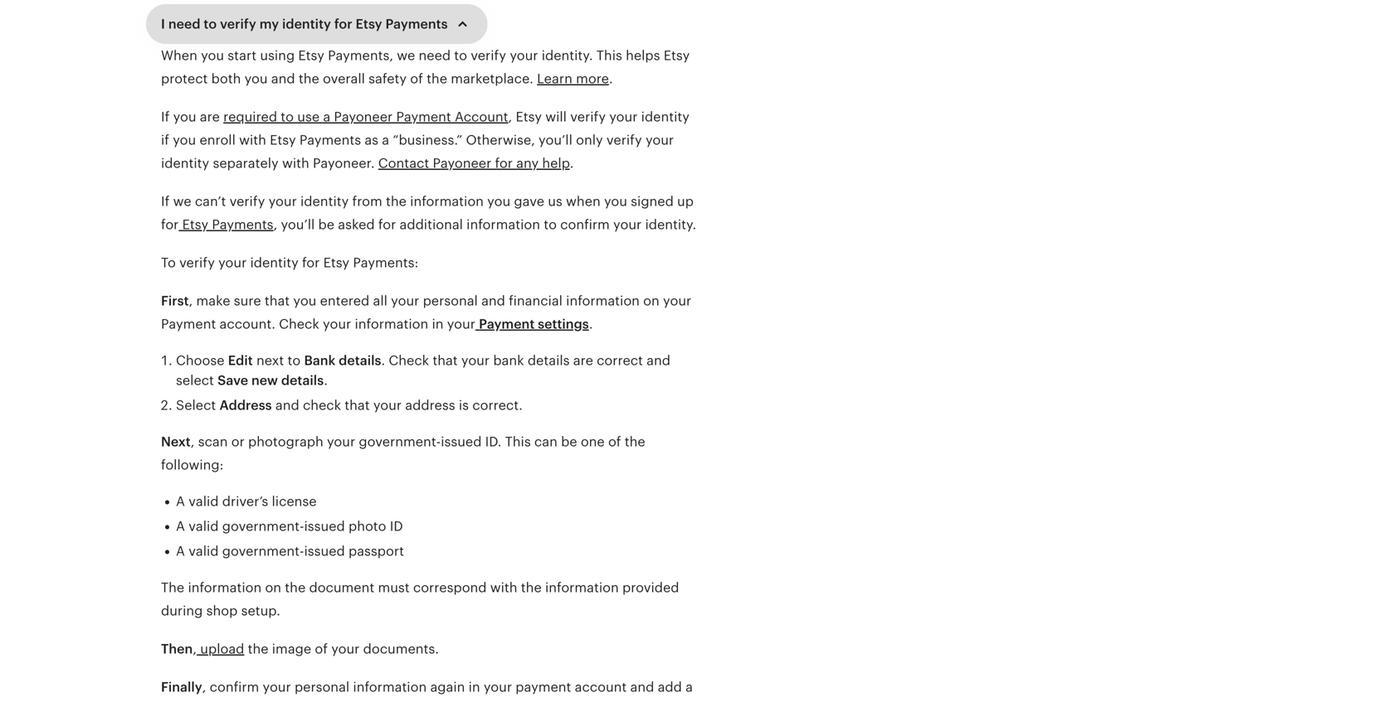 Task type: vqa. For each thing, say whether or not it's contained in the screenshot.
'case'
no



Task type: locate. For each thing, give the bounding box(es) containing it.
need
[[168, 17, 200, 32], [419, 48, 451, 63]]

verify up the marketplace.
[[471, 48, 506, 63]]

0 vertical spatial issued
[[441, 435, 482, 450]]

one
[[581, 435, 605, 450]]

payments
[[385, 17, 448, 32], [300, 133, 361, 148], [212, 217, 274, 232]]

setup.
[[241, 604, 280, 619]]

0 vertical spatial in
[[432, 317, 444, 332]]

of right image
[[315, 642, 328, 657]]

2 vertical spatial a
[[176, 544, 185, 559]]

on inside ', make sure that you entered all your personal and financial information on your payment account. check your information in your'
[[643, 294, 660, 309]]

you left "gave"
[[487, 194, 511, 209]]

1 vertical spatial check
[[389, 354, 429, 368]]

0 vertical spatial valid
[[189, 495, 219, 510]]

2 vertical spatial with
[[490, 581, 518, 596]]

1 vertical spatial of
[[608, 435, 621, 450]]

1 vertical spatial need
[[419, 48, 451, 63]]

0 horizontal spatial identity.
[[542, 48, 593, 63]]

0 vertical spatial if
[[161, 110, 170, 124]]

you inside ', make sure that you entered all your personal and financial information on your payment account. check your information in your'
[[293, 294, 317, 309]]

.
[[609, 71, 613, 86], [570, 156, 574, 171], [589, 317, 593, 332], [381, 354, 385, 368], [324, 373, 328, 388]]

3 a from the top
[[176, 544, 185, 559]]

, inside ', make sure that you entered all your personal and financial information on your payment account. check your information in your'
[[189, 294, 193, 309]]

etsy right helps
[[664, 48, 690, 63]]

verify up only
[[570, 110, 606, 124]]

0 horizontal spatial with
[[239, 133, 266, 148]]

valid
[[189, 495, 219, 510], [189, 520, 219, 534], [189, 544, 219, 559]]

etsy
[[356, 17, 382, 32], [298, 48, 324, 63], [664, 48, 690, 63], [516, 110, 542, 124], [270, 133, 296, 148], [182, 217, 208, 232], [323, 256, 349, 271]]

issued
[[441, 435, 482, 450], [304, 520, 345, 534], [304, 544, 345, 559]]

the left overall
[[299, 71, 319, 86]]

we left can't
[[173, 194, 191, 209]]

information inside ", confirm your personal information again in your payment account and add a"
[[353, 681, 427, 695]]

identity down if
[[161, 156, 209, 171]]

us
[[548, 194, 563, 209]]

in inside ', make sure that you entered all your personal and financial information on your payment account. check your information in your'
[[432, 317, 444, 332]]

0 horizontal spatial payment
[[161, 317, 216, 332]]

with down required
[[239, 133, 266, 148]]

in up . check that your bank details are correct and select at the bottom left of page
[[432, 317, 444, 332]]

2 horizontal spatial a
[[686, 681, 693, 695]]

i need to verify my identity for etsy payments
[[161, 17, 448, 32]]

0 vertical spatial that
[[265, 294, 290, 309]]

identity. up the learn more link
[[542, 48, 593, 63]]

, for make
[[189, 294, 193, 309]]

check inside . check that your bank details are correct and select
[[389, 354, 429, 368]]

confirm down the upload
[[210, 681, 259, 695]]

identity
[[282, 17, 331, 32], [641, 110, 690, 124], [161, 156, 209, 171], [300, 194, 349, 209], [250, 256, 299, 271]]

1 horizontal spatial identity.
[[645, 217, 697, 232]]

you inside , etsy will verify your identity if you enroll with etsy payments as a "business." otherwise, you'll only verify your identity separately with payoneer.
[[173, 133, 196, 148]]

1 horizontal spatial details
[[339, 354, 381, 368]]

sure
[[234, 294, 261, 309]]

identity. inside when you start using etsy payments, we need to verify your identity. this helps etsy protect both you and the overall safety of the marketplace.
[[542, 48, 593, 63]]

issued left id.
[[441, 435, 482, 450]]

in right again
[[469, 681, 480, 695]]

of
[[410, 71, 423, 86], [608, 435, 621, 450], [315, 642, 328, 657]]

0 vertical spatial of
[[410, 71, 423, 86]]

you right when
[[604, 194, 627, 209]]

of right one
[[608, 435, 621, 450]]

then , upload the image of your documents.
[[161, 642, 439, 657]]

0 horizontal spatial need
[[168, 17, 200, 32]]

2 vertical spatial issued
[[304, 544, 345, 559]]

1 vertical spatial a
[[382, 133, 389, 148]]

a right add
[[686, 681, 693, 695]]

government-
[[359, 435, 441, 450], [222, 520, 304, 534], [222, 544, 304, 559]]

and inside when you start using etsy payments, we need to verify your identity. this helps etsy protect both you and the overall safety of the marketplace.
[[271, 71, 295, 86]]

, left the upload
[[193, 642, 197, 657]]

1 horizontal spatial that
[[345, 398, 370, 413]]

0 vertical spatial on
[[643, 294, 660, 309]]

issued for photo
[[304, 520, 345, 534]]

payoneer up as
[[334, 110, 393, 124]]

2 vertical spatial valid
[[189, 544, 219, 559]]

1 vertical spatial if
[[161, 194, 170, 209]]

correspond
[[413, 581, 487, 596]]

that right check
[[345, 398, 370, 413]]

for inside i need to verify my identity for etsy payments dropdown button
[[334, 17, 352, 32]]

verify inside when you start using etsy payments, we need to verify your identity. this helps etsy protect both you and the overall safety of the marketplace.
[[471, 48, 506, 63]]

if
[[161, 110, 170, 124], [161, 194, 170, 209]]

0 vertical spatial a
[[176, 495, 185, 510]]

is
[[459, 398, 469, 413]]

0 horizontal spatial payments
[[212, 217, 274, 232]]

a right as
[[382, 133, 389, 148]]

2 horizontal spatial of
[[608, 435, 621, 450]]

a for a valid government-issued passport
[[176, 544, 185, 559]]

payment up bank on the bottom of the page
[[479, 317, 535, 332]]

bank
[[493, 354, 524, 368]]

that
[[265, 294, 290, 309], [433, 354, 458, 368], [345, 398, 370, 413]]

3 valid from the top
[[189, 544, 219, 559]]

1 horizontal spatial need
[[419, 48, 451, 63]]

be right 'can'
[[561, 435, 577, 450]]

we inside when you start using etsy payments, we need to verify your identity. this helps etsy protect both you and the overall safety of the marketplace.
[[397, 48, 415, 63]]

1 vertical spatial payoneer
[[433, 156, 492, 171]]

this up "more"
[[597, 48, 622, 63]]

1 horizontal spatial in
[[469, 681, 480, 695]]

select
[[176, 373, 214, 388]]

are
[[200, 110, 220, 124], [573, 354, 593, 368]]

of inside , scan or photograph your government-issued id. this can be one of the following:
[[608, 435, 621, 450]]

0 horizontal spatial this
[[505, 435, 531, 450]]

2 vertical spatial of
[[315, 642, 328, 657]]

a right use
[[323, 110, 330, 124]]

identity for to
[[282, 17, 331, 32]]

0 vertical spatial need
[[168, 17, 200, 32]]

details right bank
[[339, 354, 381, 368]]

photograph
[[248, 435, 323, 450]]

be left asked
[[318, 217, 335, 232]]

the right correspond
[[521, 581, 542, 596]]

0 vertical spatial be
[[318, 217, 335, 232]]

are left the correct
[[573, 354, 593, 368]]

to up the marketplace.
[[454, 48, 467, 63]]

this right id.
[[505, 435, 531, 450]]

0 horizontal spatial confirm
[[210, 681, 259, 695]]

to right next
[[288, 354, 301, 368]]

valid for a valid government-issued photo id
[[189, 520, 219, 534]]

a valid government-issued photo id
[[176, 520, 403, 534]]

1 horizontal spatial a
[[382, 133, 389, 148]]

correct
[[597, 354, 643, 368]]

, inside , scan or photograph your government-issued id. this can be one of the following:
[[191, 435, 195, 450]]

scan
[[198, 435, 228, 450]]

bank
[[304, 354, 336, 368]]

1 vertical spatial valid
[[189, 520, 219, 534]]

payments down can't
[[212, 217, 274, 232]]

identity inside i need to verify my identity for etsy payments dropdown button
[[282, 17, 331, 32]]

choose
[[176, 354, 224, 368]]

verify
[[220, 17, 256, 32], [471, 48, 506, 63], [570, 110, 606, 124], [607, 133, 642, 148], [230, 194, 265, 209], [179, 256, 215, 271]]

the right safety
[[427, 71, 447, 86]]

your inside , scan or photograph your government-issued id. this can be one of the following:
[[327, 435, 355, 450]]

1 vertical spatial this
[[505, 435, 531, 450]]

verify inside i need to verify my identity for etsy payments dropdown button
[[220, 17, 256, 32]]

2 horizontal spatial that
[[433, 354, 458, 368]]

identity for can't
[[300, 194, 349, 209]]

on inside "the information on the document must correspond with the information provided during shop setup."
[[265, 581, 281, 596]]

0 vertical spatial we
[[397, 48, 415, 63]]

etsy left will
[[516, 110, 542, 124]]

0 vertical spatial check
[[279, 317, 319, 332]]

payments,
[[328, 48, 393, 63]]

choose edit next to bank details
[[176, 354, 381, 368]]

verify inside if we can't verify your identity from the information you gave us when you signed up for
[[230, 194, 265, 209]]

payment
[[516, 681, 571, 695]]

address
[[405, 398, 455, 413]]

finally
[[161, 681, 202, 695]]

new
[[251, 373, 278, 388]]

1 vertical spatial you'll
[[281, 217, 315, 232]]

1 horizontal spatial of
[[410, 71, 423, 86]]

identity up asked
[[300, 194, 349, 209]]

of right safety
[[410, 71, 423, 86]]

valid up shop
[[189, 544, 219, 559]]

check up "choose edit next to bank details"
[[279, 317, 319, 332]]

1 vertical spatial identity.
[[645, 217, 697, 232]]

1 if from the top
[[161, 110, 170, 124]]

1 horizontal spatial we
[[397, 48, 415, 63]]

2 vertical spatial a
[[686, 681, 693, 695]]

to right i
[[204, 17, 217, 32]]

etsy up payments, on the left of the page
[[356, 17, 382, 32]]

0 vertical spatial you'll
[[539, 133, 573, 148]]

1 horizontal spatial personal
[[423, 294, 478, 309]]

valid down following:
[[189, 495, 219, 510]]

, up otherwise,
[[508, 110, 512, 124]]

0 horizontal spatial check
[[279, 317, 319, 332]]

identity down helps
[[641, 110, 690, 124]]

id
[[390, 520, 403, 534]]

1 horizontal spatial this
[[597, 48, 622, 63]]

you'll
[[539, 133, 573, 148], [281, 217, 315, 232]]

2 vertical spatial government-
[[222, 544, 304, 559]]

and inside ', make sure that you entered all your personal and financial information on your payment account. check your information in your'
[[481, 294, 505, 309]]

document
[[309, 581, 374, 596]]

government- down "a valid government-issued photo id"
[[222, 544, 304, 559]]

0 horizontal spatial we
[[173, 194, 191, 209]]

1 vertical spatial payments
[[300, 133, 361, 148]]

0 horizontal spatial a
[[323, 110, 330, 124]]

verify up etsy payments link
[[230, 194, 265, 209]]

1 vertical spatial confirm
[[210, 681, 259, 695]]

to
[[204, 17, 217, 32], [454, 48, 467, 63], [281, 110, 294, 124], [544, 217, 557, 232], [288, 354, 301, 368]]

payments:
[[353, 256, 419, 271]]

, down 'upload' link
[[202, 681, 206, 695]]

identity inside if we can't verify your identity from the information you gave us when you signed up for
[[300, 194, 349, 209]]

0 horizontal spatial in
[[432, 317, 444, 332]]

select
[[176, 398, 216, 413]]

0 vertical spatial a
[[323, 110, 330, 124]]

and down using
[[271, 71, 295, 86]]

, for scan
[[191, 435, 195, 450]]

in
[[432, 317, 444, 332], [469, 681, 480, 695]]

you'll up help
[[539, 133, 573, 148]]

issued inside , scan or photograph your government-issued id. this can be one of the following:
[[441, 435, 482, 450]]

payments down if you are required to use a payoneer payment account
[[300, 133, 361, 148]]

1 horizontal spatial on
[[643, 294, 660, 309]]

government- inside , scan or photograph your government-issued id. this can be one of the following:
[[359, 435, 441, 450]]

we up safety
[[397, 48, 415, 63]]

1 horizontal spatial check
[[389, 354, 429, 368]]

, inside , etsy will verify your identity if you enroll with etsy payments as a "business." otherwise, you'll only verify your identity separately with payoneer.
[[508, 110, 512, 124]]

the right from
[[386, 194, 407, 209]]

0 horizontal spatial personal
[[295, 681, 350, 695]]

1 horizontal spatial payments
[[300, 133, 361, 148]]

enroll
[[200, 133, 236, 148]]

and left financial at the top of page
[[481, 294, 505, 309]]

a valid government-issued passport
[[176, 544, 404, 559]]

need right payments, on the left of the page
[[419, 48, 451, 63]]

and left add
[[630, 681, 654, 695]]

issued for passport
[[304, 544, 345, 559]]

0 horizontal spatial on
[[265, 581, 281, 596]]

to left use
[[281, 110, 294, 124]]

select address and check that your address is correct.
[[176, 398, 523, 413]]

0 vertical spatial government-
[[359, 435, 441, 450]]

2 horizontal spatial payments
[[385, 17, 448, 32]]

1 vertical spatial personal
[[295, 681, 350, 695]]

0 vertical spatial this
[[597, 48, 622, 63]]

0 vertical spatial with
[[239, 133, 266, 148]]

verify left my
[[220, 17, 256, 32]]

can't
[[195, 194, 226, 209]]

for down otherwise,
[[495, 156, 513, 171]]

the right one
[[625, 435, 645, 450]]

etsy down can't
[[182, 217, 208, 232]]

1 vertical spatial are
[[573, 354, 593, 368]]

0 horizontal spatial be
[[318, 217, 335, 232]]

2 if from the top
[[161, 194, 170, 209]]

separately
[[213, 156, 279, 171]]

and
[[271, 71, 295, 86], [481, 294, 505, 309], [647, 354, 671, 368], [275, 398, 299, 413], [630, 681, 654, 695]]

learn more link
[[537, 71, 609, 86]]

protect
[[161, 71, 208, 86]]

1 vertical spatial a
[[176, 520, 185, 534]]

0 vertical spatial payments
[[385, 17, 448, 32]]

only
[[576, 133, 603, 148]]

contact
[[378, 156, 429, 171]]

you left entered
[[293, 294, 317, 309]]

for inside if we can't verify your identity from the information you gave us when you signed up for
[[161, 217, 179, 232]]

the down a valid government-issued passport
[[285, 581, 306, 596]]

1 vertical spatial issued
[[304, 520, 345, 534]]

confirm down when
[[560, 217, 610, 232]]

this inside , scan or photograph your government-issued id. this can be one of the following:
[[505, 435, 531, 450]]

1 horizontal spatial confirm
[[560, 217, 610, 232]]

then
[[161, 642, 193, 657]]

details down bank
[[281, 373, 324, 388]]

government- down address
[[359, 435, 441, 450]]

0 vertical spatial payoneer
[[334, 110, 393, 124]]

you right if
[[173, 133, 196, 148]]

2 horizontal spatial details
[[528, 354, 570, 368]]

0 horizontal spatial payoneer
[[334, 110, 393, 124]]

payments up when you start using etsy payments, we need to verify your identity. this helps etsy protect both you and the overall safety of the marketplace.
[[385, 17, 448, 32]]

etsy payments link
[[179, 217, 274, 232]]

payoneer.
[[313, 156, 375, 171]]

payment settings .
[[479, 317, 593, 332]]

1 horizontal spatial are
[[573, 354, 593, 368]]

if left can't
[[161, 194, 170, 209]]

1 vertical spatial in
[[469, 681, 480, 695]]

2 valid from the top
[[189, 520, 219, 534]]

to
[[161, 256, 176, 271]]

if for if we can't verify your identity from the information you gave us when you signed up for
[[161, 194, 170, 209]]

1 vertical spatial government-
[[222, 520, 304, 534]]

details inside . check that your bank details are correct and select
[[528, 354, 570, 368]]

1 horizontal spatial be
[[561, 435, 577, 450]]

for up payments, on the left of the page
[[334, 17, 352, 32]]

passport
[[349, 544, 404, 559]]

personal down then , upload the image of your documents.
[[295, 681, 350, 695]]

1 a from the top
[[176, 495, 185, 510]]

required
[[223, 110, 277, 124]]

verify right only
[[607, 133, 642, 148]]

using
[[260, 48, 295, 63]]

first
[[161, 294, 189, 309]]

following:
[[161, 458, 224, 473]]

2 horizontal spatial with
[[490, 581, 518, 596]]

, left scan on the bottom left of the page
[[191, 435, 195, 450]]

1 vertical spatial on
[[265, 581, 281, 596]]

confirm
[[560, 217, 610, 232], [210, 681, 259, 695]]

personal inside ', make sure that you entered all your personal and financial information on your payment account. check your information in your'
[[423, 294, 478, 309]]

information inside if we can't verify your identity from the information you gave us when you signed up for
[[410, 194, 484, 209]]

if inside if we can't verify your identity from the information you gave us when you signed up for
[[161, 194, 170, 209]]

you'll up to verify your identity for etsy payments:
[[281, 217, 315, 232]]

2 a from the top
[[176, 520, 185, 534]]

with right correspond
[[490, 581, 518, 596]]

1 valid from the top
[[189, 495, 219, 510]]

0 vertical spatial are
[[200, 110, 220, 124]]

and right the correct
[[647, 354, 671, 368]]

this inside when you start using etsy payments, we need to verify your identity. this helps etsy protect both you and the overall safety of the marketplace.
[[597, 48, 622, 63]]

1 vertical spatial that
[[433, 354, 458, 368]]

with
[[239, 133, 266, 148], [282, 156, 309, 171], [490, 581, 518, 596]]

etsy inside dropdown button
[[356, 17, 382, 32]]

address
[[220, 398, 272, 413]]

, inside ", confirm your personal information again in your payment account and add a"
[[202, 681, 206, 695]]

check up address
[[389, 354, 429, 368]]

be
[[318, 217, 335, 232], [561, 435, 577, 450]]

. check that your bank details are correct and select
[[176, 354, 671, 388]]

this
[[597, 48, 622, 63], [505, 435, 531, 450]]

payments inside dropdown button
[[385, 17, 448, 32]]

be inside , scan or photograph your government-issued id. this can be one of the following:
[[561, 435, 577, 450]]

that up address
[[433, 354, 458, 368]]

for down from
[[378, 217, 396, 232]]

a valid driver's license
[[176, 495, 317, 510]]

0 vertical spatial personal
[[423, 294, 478, 309]]

your inside when you start using etsy payments, we need to verify your identity. this helps etsy protect both you and the overall safety of the marketplace.
[[510, 48, 538, 63]]

need right i
[[168, 17, 200, 32]]

government- for photo
[[222, 520, 304, 534]]

0 horizontal spatial details
[[281, 373, 324, 388]]

details
[[339, 354, 381, 368], [528, 354, 570, 368], [281, 373, 324, 388]]

payment
[[396, 110, 451, 124], [161, 317, 216, 332], [479, 317, 535, 332]]

payoneer
[[334, 110, 393, 124], [433, 156, 492, 171]]

1 horizontal spatial you'll
[[539, 133, 573, 148]]

1 vertical spatial be
[[561, 435, 577, 450]]

0 vertical spatial identity.
[[542, 48, 593, 63]]

if up if
[[161, 110, 170, 124]]

0 horizontal spatial that
[[265, 294, 290, 309]]

, for confirm
[[202, 681, 206, 695]]

are up enroll
[[200, 110, 220, 124]]

for up to
[[161, 217, 179, 232]]

that right "sure"
[[265, 294, 290, 309]]

need inside i need to verify my identity for etsy payments dropdown button
[[168, 17, 200, 32]]

information up 'etsy payments , you'll be asked for additional information to confirm your identity.'
[[410, 194, 484, 209]]

. inside . check that your bank details are correct and select
[[381, 354, 385, 368]]

issued down license
[[304, 520, 345, 534]]

payments inside , etsy will verify your identity if you enroll with etsy payments as a "business." otherwise, you'll only verify your identity separately with payoneer.
[[300, 133, 361, 148]]

to inside when you start using etsy payments, we need to verify your identity. this helps etsy protect both you and the overall safety of the marketplace.
[[454, 48, 467, 63]]

1 vertical spatial with
[[282, 156, 309, 171]]



Task type: describe. For each thing, give the bounding box(es) containing it.
we inside if we can't verify your identity from the information you gave us when you signed up for
[[173, 194, 191, 209]]

upload
[[200, 642, 244, 657]]

identity up "sure"
[[250, 256, 299, 271]]

details for bank
[[339, 354, 381, 368]]

when
[[161, 48, 197, 63]]

make
[[196, 294, 230, 309]]

both
[[211, 71, 241, 86]]

you up "both"
[[201, 48, 224, 63]]

etsy down i need to verify my identity for etsy payments dropdown button
[[298, 48, 324, 63]]

personal inside ", confirm your personal information again in your payment account and add a"
[[295, 681, 350, 695]]

if for if you are required to use a payoneer payment account
[[161, 110, 170, 124]]

and down save new details .
[[275, 398, 299, 413]]

gave
[[514, 194, 544, 209]]

upload link
[[197, 642, 244, 657]]

confirm inside ", confirm your personal information again in your payment account and add a"
[[210, 681, 259, 695]]

0 horizontal spatial of
[[315, 642, 328, 657]]

, make sure that you entered all your personal and financial information on your payment account. check your information in your
[[161, 294, 692, 332]]

valid for a valid driver's license
[[189, 495, 219, 510]]

the inside , scan or photograph your government-issued id. this can be one of the following:
[[625, 435, 645, 450]]

information down "gave"
[[467, 217, 540, 232]]

contact payoneer for any help link
[[378, 156, 570, 171]]

signed
[[631, 194, 674, 209]]

identity for will
[[641, 110, 690, 124]]

, scan or photograph your government-issued id. this can be one of the following:
[[161, 435, 645, 473]]

up
[[677, 194, 694, 209]]

that inside . check that your bank details are correct and select
[[433, 354, 458, 368]]

for left payments:
[[302, 256, 320, 271]]

during
[[161, 604, 203, 619]]

documents.
[[363, 642, 439, 657]]

the inside if we can't verify your identity from the information you gave us when you signed up for
[[386, 194, 407, 209]]

helps
[[626, 48, 660, 63]]

to inside i need to verify my identity for etsy payments dropdown button
[[204, 17, 217, 32]]

information up shop
[[188, 581, 262, 596]]

0 horizontal spatial are
[[200, 110, 220, 124]]

can
[[534, 435, 558, 450]]

are inside . check that your bank details are correct and select
[[573, 354, 593, 368]]

payment inside ', make sure that you entered all your personal and financial information on your payment account. check your information in your'
[[161, 317, 216, 332]]

a for a valid driver's license
[[176, 495, 185, 510]]

as
[[365, 133, 378, 148]]

2 horizontal spatial payment
[[479, 317, 535, 332]]

2 vertical spatial payments
[[212, 217, 274, 232]]

add
[[658, 681, 682, 695]]

with inside "the information on the document must correspond with the information provided during shop setup."
[[490, 581, 518, 596]]

, up to verify your identity for etsy payments:
[[274, 217, 277, 232]]

payment settings link
[[475, 317, 589, 332]]

etsy down required
[[270, 133, 296, 148]]

entered
[[320, 294, 370, 309]]

safety
[[369, 71, 407, 86]]

and inside ", confirm your personal information again in your payment account and add a"
[[630, 681, 654, 695]]

information down all
[[355, 317, 428, 332]]

save new details .
[[218, 373, 328, 388]]

etsy up entered
[[323, 256, 349, 271]]

to down "us"
[[544, 217, 557, 232]]

account.
[[220, 317, 275, 332]]

next
[[161, 435, 191, 450]]

correct.
[[472, 398, 523, 413]]

contact payoneer for any help .
[[378, 156, 574, 171]]

license
[[272, 495, 317, 510]]

valid for a valid government-issued passport
[[189, 544, 219, 559]]

driver's
[[222, 495, 268, 510]]

1 horizontal spatial with
[[282, 156, 309, 171]]

when you start using etsy payments, we need to verify your identity. this helps etsy protect both you and the overall safety of the marketplace.
[[161, 48, 690, 86]]

in inside ", confirm your personal information again in your payment account and add a"
[[469, 681, 480, 695]]

marketplace.
[[451, 71, 534, 86]]

if you are required to use a payoneer payment account
[[161, 110, 508, 124]]

learn
[[537, 71, 573, 86]]

, for etsy
[[508, 110, 512, 124]]

to verify your identity for etsy payments:
[[161, 256, 419, 271]]

my
[[260, 17, 279, 32]]

start
[[228, 48, 257, 63]]

1 horizontal spatial payment
[[396, 110, 451, 124]]

photo
[[349, 520, 386, 534]]

if we can't verify your identity from the information you gave us when you signed up for
[[161, 194, 694, 232]]

asked
[[338, 217, 375, 232]]

use
[[297, 110, 320, 124]]

information up settings
[[566, 294, 640, 309]]

or
[[231, 435, 245, 450]]

you down protect
[[173, 110, 196, 124]]

0 vertical spatial confirm
[[560, 217, 610, 232]]

again
[[430, 681, 465, 695]]

learn more .
[[537, 71, 613, 86]]

information left provided
[[545, 581, 619, 596]]

more
[[576, 71, 609, 86]]

financial
[[509, 294, 563, 309]]

verify right to
[[179, 256, 215, 271]]

that inside ', make sure that you entered all your personal and financial information on your payment account. check your information in your'
[[265, 294, 290, 309]]

will
[[545, 110, 567, 124]]

account
[[575, 681, 627, 695]]

all
[[373, 294, 388, 309]]

image
[[272, 642, 311, 657]]

a for a valid government-issued photo id
[[176, 520, 185, 534]]

"business."
[[393, 133, 462, 148]]

your inside if we can't verify your identity from the information you gave us when you signed up for
[[269, 194, 297, 209]]

government- for passport
[[222, 544, 304, 559]]

of inside when you start using etsy payments, we need to verify your identity. this helps etsy protect both you and the overall safety of the marketplace.
[[410, 71, 423, 86]]

if
[[161, 133, 169, 148]]

your inside . check that your bank details are correct and select
[[461, 354, 490, 368]]

additional
[[400, 217, 463, 232]]

next
[[256, 354, 284, 368]]

you'll inside , etsy will verify your identity if you enroll with etsy payments as a "business." otherwise, you'll only verify your identity separately with payoneer.
[[539, 133, 573, 148]]

save
[[218, 373, 248, 388]]

provided
[[622, 581, 679, 596]]

details for bank
[[528, 354, 570, 368]]

the
[[161, 581, 184, 596]]

and inside . check that your bank details are correct and select
[[647, 354, 671, 368]]

account
[[455, 110, 508, 124]]

when
[[566, 194, 601, 209]]

you down start
[[244, 71, 268, 86]]

0 horizontal spatial you'll
[[281, 217, 315, 232]]

i
[[161, 17, 165, 32]]

required to use a payoneer payment account link
[[223, 110, 508, 124]]

otherwise,
[[466, 133, 535, 148]]

any
[[516, 156, 539, 171]]

the information on the document must correspond with the information provided during shop setup.
[[161, 581, 679, 619]]

from
[[352, 194, 382, 209]]

check inside ', make sure that you entered all your personal and financial information on your payment account. check your information in your'
[[279, 317, 319, 332]]

overall
[[323, 71, 365, 86]]

need inside when you start using etsy payments, we need to verify your identity. this helps etsy protect both you and the overall safety of the marketplace.
[[419, 48, 451, 63]]

1 horizontal spatial payoneer
[[433, 156, 492, 171]]

a inside ", confirm your personal information again in your payment account and add a"
[[686, 681, 693, 695]]

a inside , etsy will verify your identity if you enroll with etsy payments as a "business." otherwise, you'll only verify your identity separately with payoneer.
[[382, 133, 389, 148]]

id.
[[485, 435, 502, 450]]

etsy payments , you'll be asked for additional information to confirm your identity.
[[179, 217, 697, 232]]

settings
[[538, 317, 589, 332]]

the left image
[[248, 642, 269, 657]]



